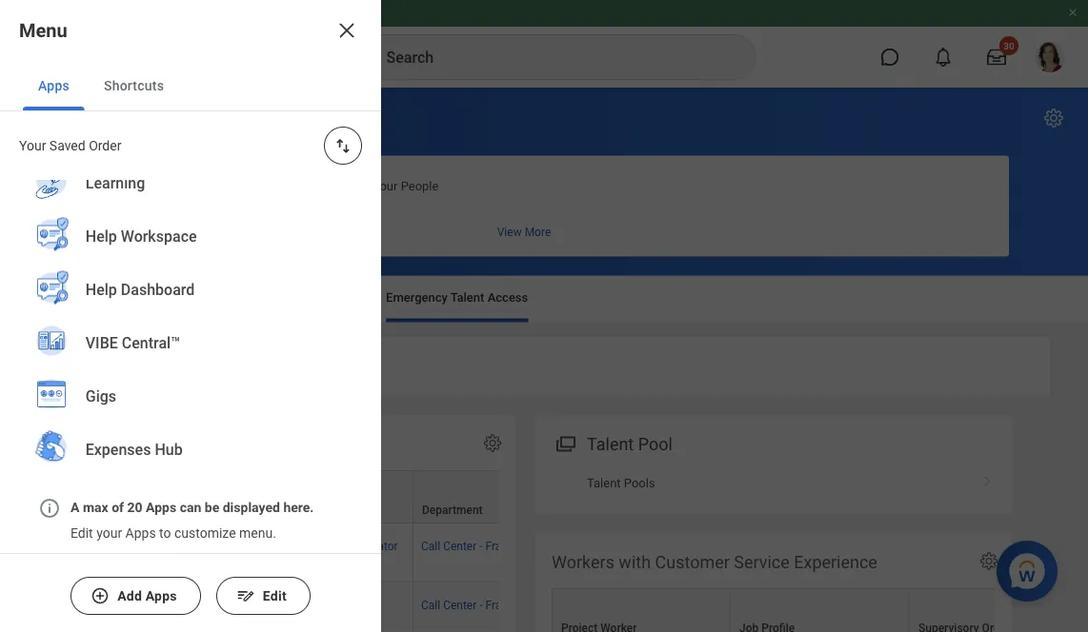 Task type: vqa. For each thing, say whether or not it's contained in the screenshot.
Eligible For Rehire
yes



Task type: describe. For each thing, give the bounding box(es) containing it.
marc lemieux
[[64, 598, 136, 612]]

dashboard inside button
[[168, 179, 228, 193]]

talent pools
[[587, 476, 655, 491]]

project worker button
[[56, 472, 234, 523]]

france for marc lemieux
[[486, 598, 520, 612]]

list containing learning
[[0, 0, 381, 492]]

saved
[[49, 138, 86, 153]]

profile
[[265, 504, 299, 517]]

for
[[114, 435, 136, 455]]

salim chabani link
[[64, 536, 137, 554]]

1 cell from the left
[[55, 629, 235, 633]]

of
[[112, 501, 124, 517]]

x image
[[336, 19, 358, 42]]

edit your apps to customize menu.
[[71, 526, 276, 542]]

a max of 20 apps can be displayed here.
[[71, 501, 314, 517]]

workspace
[[121, 228, 197, 246]]

plan, execute and analyze
[[38, 104, 307, 132]]

edit button
[[216, 578, 311, 616]]

hub
[[155, 441, 183, 459]]

department
[[422, 504, 483, 517]]

your saved order
[[19, 138, 121, 153]]

project worker
[[65, 504, 141, 517]]

lemieux
[[93, 598, 136, 612]]

add
[[117, 589, 142, 605]]

vibe central™
[[86, 334, 181, 353]]

salim
[[64, 540, 92, 554]]

department button
[[414, 472, 592, 523]]

customize
[[174, 526, 236, 542]]

a
[[71, 501, 80, 517]]

talent pools link
[[535, 464, 1012, 503]]

call center - france group link for chabani
[[421, 536, 554, 554]]

call center - france group for salim chabani
[[421, 540, 554, 554]]

displayed
[[223, 501, 280, 517]]

gigs
[[86, 388, 117, 406]]

0 horizontal spatial plan
[[38, 291, 63, 305]]

help dashboard
[[86, 281, 195, 299]]

dashboard inside list
[[121, 281, 195, 299]]

plan, execute and analyze main content
[[0, 88, 1089, 633]]

project
[[65, 504, 101, 517]]

apps inside button
[[38, 78, 70, 93]]

row containing marc lemieux
[[55, 582, 1089, 629]]

workers
[[552, 553, 615, 573]]

associate call center operator link
[[242, 536, 398, 554]]

edit for edit your apps to customize menu.
[[71, 526, 93, 542]]

to for help
[[231, 179, 242, 193]]

expenses hub link
[[23, 424, 358, 479]]

row containing project worker
[[55, 471, 1089, 524]]

center for chabani call center - france group link
[[443, 540, 477, 554]]

apps button
[[23, 61, 85, 111]]

use
[[121, 179, 142, 193]]

max
[[83, 501, 108, 517]]

add apps button
[[71, 578, 201, 616]]

and inside button
[[301, 179, 322, 193]]

emergency talent access inside tab list
[[386, 291, 528, 305]]

marc
[[64, 598, 90, 612]]

expenses
[[86, 441, 151, 459]]

20
[[127, 501, 143, 517]]

learning
[[86, 174, 145, 192]]

menu.
[[239, 526, 276, 542]]

group for marc lemieux
[[523, 598, 554, 612]]

apps right 20
[[146, 501, 177, 517]]

edit for edit
[[263, 589, 287, 605]]

your
[[96, 526, 122, 542]]

call center operator link
[[242, 595, 345, 612]]

inbox large image
[[988, 48, 1007, 67]]

center for call center operator link at the left bottom
[[264, 598, 298, 612]]

gigs link
[[23, 370, 358, 426]]

pool
[[638, 435, 673, 455]]

apps down 20
[[125, 526, 156, 542]]

expenses hub
[[86, 441, 183, 459]]

tab list for your saved order
[[0, 61, 381, 112]]

your inside global navigation dialog
[[19, 138, 46, 153]]

pools
[[624, 476, 655, 491]]

this
[[145, 179, 165, 193]]

menu
[[19, 19, 67, 41]]



Task type: locate. For each thing, give the bounding box(es) containing it.
job profile button
[[235, 472, 413, 523]]

plan left hire
[[38, 291, 63, 305]]

0 vertical spatial your
[[19, 138, 46, 153]]

0 vertical spatial and
[[182, 104, 220, 132]]

banner
[[0, 0, 1089, 88]]

operator inside associate call center operator link
[[354, 540, 398, 554]]

0 horizontal spatial emergency talent access
[[38, 342, 258, 364]]

plan left the manage
[[274, 179, 298, 193]]

marc lemieux link
[[64, 595, 136, 612]]

to inside button
[[231, 179, 242, 193]]

1 horizontal spatial operator
[[354, 540, 398, 554]]

2 call center - france group link from the top
[[421, 595, 554, 612]]

2 vertical spatial help
[[86, 281, 117, 299]]

2 group from the top
[[523, 598, 554, 612]]

1 call center - france group link from the top
[[421, 536, 554, 554]]

1 vertical spatial group
[[523, 598, 554, 612]]

1 horizontal spatial your
[[373, 179, 398, 193]]

operator down job profile popup button
[[354, 540, 398, 554]]

group
[[523, 540, 554, 554], [523, 598, 554, 612]]

1 vertical spatial france
[[486, 598, 520, 612]]

call center - france group link for lemieux
[[421, 595, 554, 612]]

profile logan mcneil element
[[1024, 36, 1077, 78]]

1 vertical spatial call center - france group
[[421, 598, 554, 612]]

emergency talent access
[[386, 291, 528, 305], [38, 342, 258, 364]]

eligible
[[55, 435, 110, 455]]

1 group from the top
[[523, 540, 554, 554]]

0 horizontal spatial access
[[196, 342, 258, 364]]

tab list
[[0, 61, 381, 112], [19, 277, 1070, 323]]

and
[[182, 104, 220, 132], [301, 179, 322, 193]]

1 horizontal spatial emergency
[[386, 291, 448, 305]]

eligible for rehire element
[[38, 416, 1089, 633]]

help down learning on the top of page
[[86, 228, 117, 246]]

0 vertical spatial -
[[480, 540, 483, 554]]

your inside button
[[373, 179, 398, 193]]

1 vertical spatial emergency
[[38, 342, 134, 364]]

vibe central™ link
[[23, 317, 358, 372]]

1 vertical spatial -
[[480, 598, 483, 612]]

call for call center operator link at the left bottom
[[242, 598, 261, 612]]

to down a max of 20 apps can be displayed here.
[[159, 526, 171, 542]]

call for chabani call center - france group link
[[421, 540, 441, 554]]

2 france from the top
[[486, 598, 520, 612]]

associate
[[242, 540, 293, 554]]

1 vertical spatial and
[[301, 179, 322, 193]]

use this dashboard to help plan and manage your people button
[[39, 156, 1010, 257]]

call center - france group for marc lemieux
[[421, 598, 554, 612]]

group for salim chabani
[[523, 540, 554, 554]]

help up vibe
[[86, 281, 117, 299]]

shortcuts button
[[89, 61, 179, 111]]

chevron right image
[[976, 470, 1001, 489]]

2 cell from the left
[[235, 629, 414, 633]]

talent pool
[[587, 435, 673, 455]]

help inside button
[[246, 179, 271, 193]]

0 vertical spatial edit
[[71, 526, 93, 542]]

your
[[19, 138, 46, 153], [373, 179, 398, 193]]

0 vertical spatial dashboard
[[168, 179, 228, 193]]

your left the people
[[373, 179, 398, 193]]

help workspace link
[[23, 210, 358, 265]]

plan inside button
[[274, 179, 298, 193]]

edit down 'project'
[[71, 526, 93, 542]]

0 horizontal spatial emergency
[[38, 342, 134, 364]]

1 vertical spatial to
[[159, 526, 171, 542]]

1 vertical spatial help
[[86, 228, 117, 246]]

cell
[[55, 629, 235, 633], [235, 629, 414, 633], [414, 629, 593, 633]]

-
[[480, 540, 483, 554], [480, 598, 483, 612]]

0 horizontal spatial edit
[[71, 526, 93, 542]]

apps up the plan,
[[38, 78, 70, 93]]

to
[[231, 179, 242, 193], [159, 526, 171, 542]]

job
[[243, 504, 262, 517]]

group down department popup button
[[523, 540, 554, 554]]

0 horizontal spatial operator
[[301, 598, 345, 612]]

1 - from the top
[[480, 540, 483, 554]]

learning link
[[23, 157, 358, 212]]

grow
[[161, 291, 190, 305]]

3 cell from the left
[[414, 629, 593, 633]]

1 vertical spatial your
[[373, 179, 398, 193]]

1 vertical spatial plan
[[38, 291, 63, 305]]

0 vertical spatial emergency
[[386, 291, 448, 305]]

to for customize
[[159, 526, 171, 542]]

experience
[[794, 553, 878, 573]]

edit right text edit icon
[[263, 589, 287, 605]]

apps inside 'button'
[[146, 589, 177, 605]]

0 vertical spatial call center - france group
[[421, 540, 554, 554]]

analyze
[[226, 104, 307, 132]]

plan,
[[38, 104, 90, 132]]

- for marc lemieux
[[480, 598, 483, 612]]

0 horizontal spatial to
[[159, 526, 171, 542]]

center for lemieux call center - france group link
[[443, 598, 477, 612]]

1 vertical spatial operator
[[301, 598, 345, 612]]

edit inside button
[[263, 589, 287, 605]]

here.
[[284, 501, 314, 517]]

plus circle image
[[91, 587, 110, 606]]

worker
[[104, 504, 141, 517]]

1 horizontal spatial plan
[[274, 179, 298, 193]]

0 vertical spatial group
[[523, 540, 554, 554]]

text edit image
[[236, 587, 255, 606]]

operator
[[354, 540, 398, 554], [301, 598, 345, 612]]

dashboard
[[168, 179, 228, 193], [121, 281, 195, 299]]

list
[[0, 0, 381, 492]]

vibe
[[86, 334, 118, 353]]

2 call center - france group from the top
[[421, 598, 554, 612]]

help down analyze
[[246, 179, 271, 193]]

eligible for rehire
[[55, 435, 188, 455]]

people
[[401, 179, 439, 193]]

1 horizontal spatial to
[[231, 179, 242, 193]]

0 vertical spatial operator
[[354, 540, 398, 554]]

global navigation dialog
[[0, 0, 381, 633]]

emergency
[[386, 291, 448, 305], [38, 342, 134, 364]]

row containing salim chabani
[[55, 524, 1089, 582]]

be
[[205, 501, 219, 517]]

with
[[619, 553, 651, 573]]

to inside global navigation dialog
[[159, 526, 171, 542]]

use this dashboard to help plan and manage your people
[[121, 179, 439, 193]]

workers with customer service experience element
[[535, 534, 1089, 633]]

help for help dashboard
[[86, 281, 117, 299]]

call center - france group
[[421, 540, 554, 554], [421, 598, 554, 612]]

1 horizontal spatial emergency talent access
[[386, 291, 528, 305]]

france for salim chabani
[[486, 540, 520, 554]]

chabani
[[95, 540, 137, 554]]

order
[[89, 138, 121, 153]]

can
[[180, 501, 201, 517]]

service
[[734, 553, 790, 573]]

apps
[[38, 78, 70, 93], [146, 501, 177, 517], [125, 526, 156, 542], [146, 589, 177, 605]]

job profile
[[243, 504, 299, 517]]

1 horizontal spatial edit
[[263, 589, 287, 605]]

help dashboard link
[[23, 264, 358, 319]]

1 vertical spatial tab list
[[19, 277, 1070, 323]]

1 call center - france group from the top
[[421, 540, 554, 554]]

associate call center operator
[[242, 540, 398, 554]]

group down workers
[[523, 598, 554, 612]]

call center operator
[[242, 598, 345, 612]]

france
[[486, 540, 520, 554], [486, 598, 520, 612]]

menu group image
[[552, 430, 578, 456]]

0 horizontal spatial your
[[19, 138, 46, 153]]

notifications large image
[[934, 48, 953, 67]]

0 vertical spatial access
[[488, 291, 528, 305]]

tab list containing apps
[[0, 61, 381, 112]]

call for lemieux call center - france group link
[[421, 598, 441, 612]]

1 france from the top
[[486, 540, 520, 554]]

call
[[296, 540, 315, 554], [421, 540, 441, 554], [242, 598, 261, 612], [421, 598, 441, 612]]

1 vertical spatial call center - france group link
[[421, 595, 554, 612]]

1 vertical spatial dashboard
[[121, 281, 195, 299]]

1 vertical spatial emergency talent access
[[38, 342, 258, 364]]

1 vertical spatial edit
[[263, 589, 287, 605]]

0 vertical spatial to
[[231, 179, 242, 193]]

0 vertical spatial emergency talent access
[[386, 291, 528, 305]]

and left the manage
[[301, 179, 322, 193]]

0 vertical spatial call center - france group link
[[421, 536, 554, 554]]

plan
[[274, 179, 298, 193], [38, 291, 63, 305]]

hire
[[101, 291, 123, 305]]

0 vertical spatial tab list
[[0, 61, 381, 112]]

to up help workspace link
[[231, 179, 242, 193]]

execute
[[95, 104, 177, 132]]

help
[[246, 179, 271, 193], [86, 228, 117, 246], [86, 281, 117, 299]]

configure this page image
[[1043, 107, 1066, 130]]

workers with customer service experience
[[552, 553, 878, 573]]

access up gigs link
[[196, 342, 258, 364]]

2 - from the top
[[480, 598, 483, 612]]

0 vertical spatial france
[[486, 540, 520, 554]]

operator inside call center operator link
[[301, 598, 345, 612]]

0 vertical spatial plan
[[274, 179, 298, 193]]

row inside workers with customer service experience element
[[552, 589, 1089, 633]]

customer
[[655, 553, 730, 573]]

add apps
[[117, 589, 177, 605]]

rehire
[[140, 435, 188, 455]]

help workspace
[[86, 228, 197, 246]]

tab list for emergency talent access
[[19, 277, 1070, 323]]

1 vertical spatial access
[[196, 342, 258, 364]]

0 horizontal spatial and
[[182, 104, 220, 132]]

info image
[[38, 498, 61, 521]]

manage
[[325, 179, 370, 193]]

apps right add
[[146, 589, 177, 605]]

shortcuts
[[104, 78, 164, 93]]

and left analyze
[[182, 104, 220, 132]]

central™
[[122, 334, 181, 353]]

talent
[[451, 291, 485, 305], [138, 342, 191, 364], [587, 435, 634, 455], [587, 476, 621, 491]]

call center - france group link
[[421, 536, 554, 554], [421, 595, 554, 612]]

1 horizontal spatial and
[[301, 179, 322, 193]]

close environment banner image
[[1068, 7, 1079, 18]]

1 horizontal spatial access
[[488, 291, 528, 305]]

0 vertical spatial help
[[246, 179, 271, 193]]

- for salim chabani
[[480, 540, 483, 554]]

center
[[318, 540, 351, 554], [443, 540, 477, 554], [264, 598, 298, 612], [443, 598, 477, 612]]

sort image
[[334, 136, 353, 155]]

salim chabani
[[64, 540, 137, 554]]

access down use this dashboard to help plan and manage your people button
[[488, 291, 528, 305]]

row
[[55, 471, 1089, 524], [55, 524, 1089, 582], [55, 582, 1089, 629], [552, 589, 1089, 633], [55, 629, 1089, 633]]

operator down the associate call center operator
[[301, 598, 345, 612]]

talent inside talent pools 'link'
[[587, 476, 621, 491]]

access
[[488, 291, 528, 305], [196, 342, 258, 364]]

your left the saved
[[19, 138, 46, 153]]

tab list inside plan, execute and analyze main content
[[19, 277, 1070, 323]]

edit
[[71, 526, 93, 542], [263, 589, 287, 605]]

tab list containing plan
[[19, 277, 1070, 323]]

help for help workspace
[[86, 228, 117, 246]]



